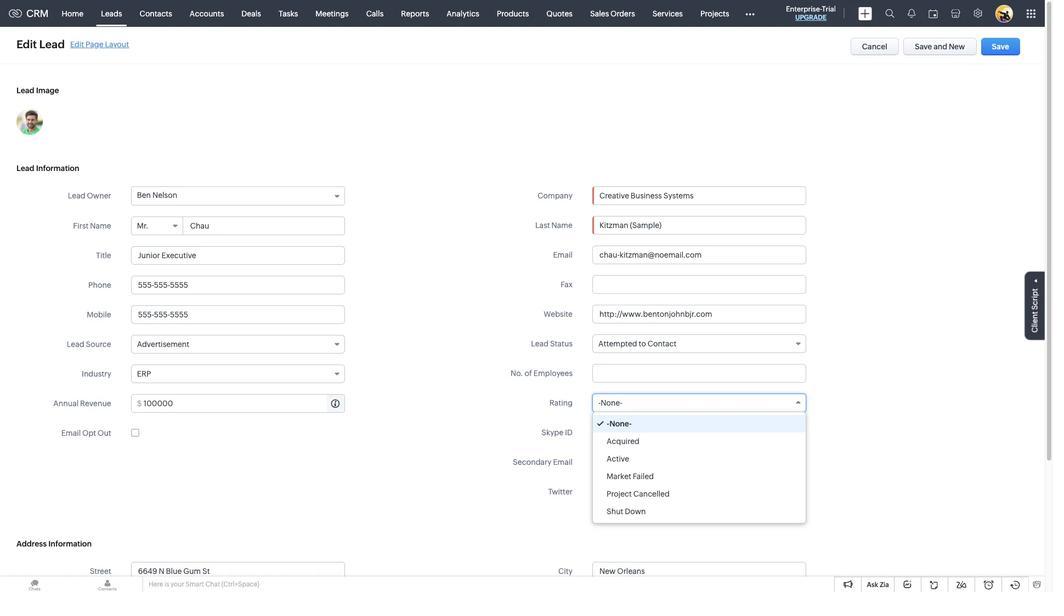 Task type: locate. For each thing, give the bounding box(es) containing it.
tasks link
[[270, 0, 307, 27]]

sales orders link
[[582, 0, 644, 27]]

lead left image
[[16, 86, 34, 95]]

name for first name
[[90, 222, 111, 230]]

email left opt
[[61, 429, 81, 438]]

lead left source
[[67, 340, 84, 349]]

lead down crm
[[39, 38, 65, 50]]

opt
[[82, 429, 96, 438]]

information right the address
[[48, 540, 92, 549]]

0 vertical spatial -none-
[[599, 399, 623, 408]]

edit inside edit lead edit page layout
[[70, 40, 84, 49]]

email
[[553, 251, 573, 260], [61, 429, 81, 438], [553, 458, 573, 467]]

image
[[36, 86, 59, 95]]

shut down option
[[593, 503, 806, 521]]

information
[[36, 164, 79, 173], [48, 540, 92, 549]]

active option
[[593, 450, 806, 468]]

-none- inside field
[[599, 399, 623, 408]]

analytics
[[447, 9, 479, 18]]

services link
[[644, 0, 692, 27]]

ask
[[867, 582, 879, 589]]

no. of employees
[[511, 369, 573, 378]]

meetings
[[316, 9, 349, 18]]

None text field
[[184, 217, 344, 235], [593, 246, 807, 264], [131, 276, 345, 295], [593, 305, 807, 324], [131, 306, 345, 324], [607, 483, 806, 501], [131, 562, 345, 581], [184, 217, 344, 235], [593, 246, 807, 264], [131, 276, 345, 295], [593, 305, 807, 324], [131, 306, 345, 324], [607, 483, 806, 501], [131, 562, 345, 581]]

services
[[653, 9, 683, 18]]

edit left the page
[[70, 40, 84, 49]]

email up 'fax' at the top
[[553, 251, 573, 260]]

-
[[599, 399, 601, 408], [607, 420, 610, 429]]

edit page layout link
[[70, 40, 129, 49]]

list box
[[593, 413, 806, 523]]

company
[[538, 192, 573, 200]]

lead left owner
[[68, 192, 85, 200]]

- up acquired at the right bottom of page
[[607, 420, 610, 429]]

0 horizontal spatial name
[[90, 222, 111, 230]]

project
[[607, 490, 632, 499]]

lead down 'image'
[[16, 164, 34, 173]]

products
[[497, 9, 529, 18]]

1 save from the left
[[915, 42, 932, 51]]

0 horizontal spatial edit
[[16, 38, 37, 50]]

profile element
[[989, 0, 1020, 27]]

2 save from the left
[[992, 42, 1010, 51]]

annual revenue
[[53, 399, 111, 408]]

status
[[550, 340, 573, 348]]

1 vertical spatial -
[[607, 420, 610, 429]]

cancel button
[[851, 38, 899, 55]]

0 vertical spatial information
[[36, 164, 79, 173]]

1 horizontal spatial -
[[607, 420, 610, 429]]

lead source
[[67, 340, 111, 349]]

image image
[[16, 109, 43, 135]]

sales orders
[[590, 9, 635, 18]]

chats image
[[0, 577, 69, 593]]

smart
[[186, 581, 204, 589]]

lead for lead image
[[16, 86, 34, 95]]

email up twitter
[[553, 458, 573, 467]]

address information
[[16, 540, 92, 549]]

save left and on the right of the page
[[915, 42, 932, 51]]

1 horizontal spatial save
[[992, 42, 1010, 51]]

name
[[552, 221, 573, 230], [90, 222, 111, 230]]

skype id
[[542, 429, 573, 437]]

city
[[559, 567, 573, 576]]

meetings link
[[307, 0, 358, 27]]

None text field
[[593, 187, 806, 205], [593, 216, 807, 235], [131, 246, 345, 265], [593, 275, 807, 294], [593, 364, 807, 383], [144, 395, 344, 413], [593, 424, 807, 442], [593, 453, 807, 472], [593, 562, 807, 581], [593, 187, 806, 205], [593, 216, 807, 235], [131, 246, 345, 265], [593, 275, 807, 294], [593, 364, 807, 383], [144, 395, 344, 413], [593, 424, 807, 442], [593, 453, 807, 472], [593, 562, 807, 581]]

lead for lead owner
[[68, 192, 85, 200]]

revenue
[[80, 399, 111, 408]]

0 vertical spatial none-
[[601, 399, 623, 408]]

-None- field
[[593, 394, 807, 413]]

client script
[[1031, 289, 1040, 333]]

-none- option
[[593, 415, 806, 433]]

none-
[[601, 399, 623, 408], [610, 420, 632, 429]]

lead for lead status
[[531, 340, 549, 348]]

is
[[165, 581, 169, 589]]

1 vertical spatial information
[[48, 540, 92, 549]]

here is your smart chat (ctrl+space)
[[149, 581, 259, 589]]

0 horizontal spatial save
[[915, 42, 932, 51]]

- right the rating
[[599, 399, 601, 408]]

1 vertical spatial email
[[61, 429, 81, 438]]

information up lead owner
[[36, 164, 79, 173]]

project cancelled option
[[593, 486, 806, 503]]

0 vertical spatial email
[[553, 251, 573, 260]]

mobile
[[87, 311, 111, 319]]

crm
[[26, 8, 49, 19]]

1 vertical spatial -none-
[[607, 420, 632, 429]]

home link
[[53, 0, 92, 27]]

- inside option
[[607, 420, 610, 429]]

edit lead edit page layout
[[16, 38, 129, 50]]

trial
[[822, 5, 836, 13]]

save and new
[[915, 42, 966, 51]]

and
[[934, 42, 948, 51]]

client
[[1031, 312, 1040, 333]]

shut down
[[607, 508, 646, 516]]

to
[[639, 340, 646, 348]]

projects
[[701, 9, 730, 18]]

attempted
[[599, 340, 637, 348]]

products link
[[488, 0, 538, 27]]

1 horizontal spatial edit
[[70, 40, 84, 49]]

signals element
[[902, 0, 922, 27]]

lead
[[39, 38, 65, 50], [16, 86, 34, 95], [16, 164, 34, 173], [68, 192, 85, 200], [531, 340, 549, 348], [67, 340, 84, 349]]

mr.
[[137, 222, 148, 230]]

zia
[[880, 582, 889, 589]]

address
[[16, 540, 47, 549]]

tasks
[[279, 9, 298, 18]]

0 vertical spatial -
[[599, 399, 601, 408]]

project cancelled
[[607, 490, 670, 499]]

here
[[149, 581, 163, 589]]

edit down crm link
[[16, 38, 37, 50]]

first name
[[73, 222, 111, 230]]

annual
[[53, 399, 79, 408]]

None field
[[593, 187, 806, 205]]

quotes link
[[538, 0, 582, 27]]

1 vertical spatial none-
[[610, 420, 632, 429]]

skype
[[542, 429, 564, 437]]

secondary email
[[513, 458, 573, 467]]

save
[[915, 42, 932, 51], [992, 42, 1010, 51]]

name right first
[[90, 222, 111, 230]]

lead left status
[[531, 340, 549, 348]]

save down profile icon
[[992, 42, 1010, 51]]

name for last name
[[552, 221, 573, 230]]

enterprise-trial upgrade
[[786, 5, 836, 21]]

contact
[[648, 340, 677, 348]]

0 horizontal spatial -
[[599, 399, 601, 408]]

1 horizontal spatial name
[[552, 221, 573, 230]]

chat
[[205, 581, 220, 589]]

Attempted to Contact field
[[593, 335, 807, 353]]

name right 'last'
[[552, 221, 573, 230]]

first
[[73, 222, 89, 230]]

search element
[[879, 0, 902, 27]]

contacts image
[[73, 577, 142, 593]]

ask zia
[[867, 582, 889, 589]]

no.
[[511, 369, 523, 378]]

save for save
[[992, 42, 1010, 51]]



Task type: describe. For each thing, give the bounding box(es) containing it.
save button
[[981, 38, 1021, 55]]

create menu image
[[859, 7, 872, 20]]

reports link
[[392, 0, 438, 27]]

signals image
[[908, 9, 916, 18]]

failed
[[633, 472, 654, 481]]

crm link
[[9, 8, 49, 19]]

lead for lead information
[[16, 164, 34, 173]]

market failed option
[[593, 468, 806, 486]]

none- inside field
[[601, 399, 623, 408]]

contacts link
[[131, 0, 181, 27]]

email opt out
[[61, 429, 111, 438]]

ben
[[137, 191, 151, 200]]

source
[[86, 340, 111, 349]]

industry
[[82, 370, 111, 379]]

page
[[86, 40, 103, 49]]

phone
[[88, 281, 111, 290]]

advertisement
[[137, 340, 189, 349]]

calls link
[[358, 0, 392, 27]]

sales
[[590, 9, 609, 18]]

Advertisement field
[[131, 335, 345, 354]]

last name
[[536, 221, 573, 230]]

email for email
[[553, 251, 573, 260]]

none- inside option
[[610, 420, 632, 429]]

email for email opt out
[[61, 429, 81, 438]]

twitter
[[548, 488, 573, 497]]

lead information
[[16, 164, 79, 173]]

Mr. field
[[132, 217, 183, 235]]

attempted to contact
[[599, 340, 677, 348]]

acquired
[[607, 437, 640, 446]]

quotes
[[547, 9, 573, 18]]

id
[[565, 429, 573, 437]]

deals link
[[233, 0, 270, 27]]

projects link
[[692, 0, 738, 27]]

information for address information
[[48, 540, 92, 549]]

list box containing -none-
[[593, 413, 806, 523]]

calendar image
[[929, 9, 938, 18]]

website
[[544, 310, 573, 319]]

home
[[62, 9, 83, 18]]

$
[[137, 399, 142, 408]]

lead image
[[16, 86, 59, 95]]

of
[[525, 369, 532, 378]]

rating
[[550, 399, 573, 408]]

active
[[607, 455, 629, 464]]

market
[[607, 472, 632, 481]]

ERP field
[[131, 365, 345, 384]]

shut
[[607, 508, 624, 516]]

Other Modules field
[[738, 5, 762, 22]]

accounts
[[190, 9, 224, 18]]

information for lead information
[[36, 164, 79, 173]]

leads link
[[92, 0, 131, 27]]

title
[[96, 251, 111, 260]]

nelson
[[152, 191, 177, 200]]

-none- inside option
[[607, 420, 632, 429]]

create menu element
[[852, 0, 879, 27]]

save and new button
[[904, 38, 977, 55]]

cancelled
[[634, 490, 670, 499]]

2 vertical spatial email
[[553, 458, 573, 467]]

acquired option
[[593, 433, 806, 450]]

enterprise-
[[786, 5, 822, 13]]

save for save and new
[[915, 42, 932, 51]]

cancel
[[862, 42, 888, 51]]

out
[[98, 429, 111, 438]]

calls
[[366, 9, 384, 18]]

analytics link
[[438, 0, 488, 27]]

lead for lead source
[[67, 340, 84, 349]]

deals
[[242, 9, 261, 18]]

upgrade
[[796, 14, 827, 21]]

secondary
[[513, 458, 552, 467]]

profile image
[[996, 5, 1013, 22]]

lead owner
[[68, 192, 111, 200]]

market failed
[[607, 472, 654, 481]]

employees
[[534, 369, 573, 378]]

search image
[[886, 9, 895, 18]]

erp
[[137, 370, 151, 379]]

down
[[625, 508, 646, 516]]

layout
[[105, 40, 129, 49]]

(ctrl+space)
[[221, 581, 259, 589]]

leads
[[101, 9, 122, 18]]

last
[[536, 221, 550, 230]]

script
[[1031, 289, 1040, 310]]

contacts
[[140, 9, 172, 18]]

- inside field
[[599, 399, 601, 408]]

your
[[171, 581, 184, 589]]



Task type: vqa. For each thing, say whether or not it's contained in the screenshot.
region on the left of the page
no



